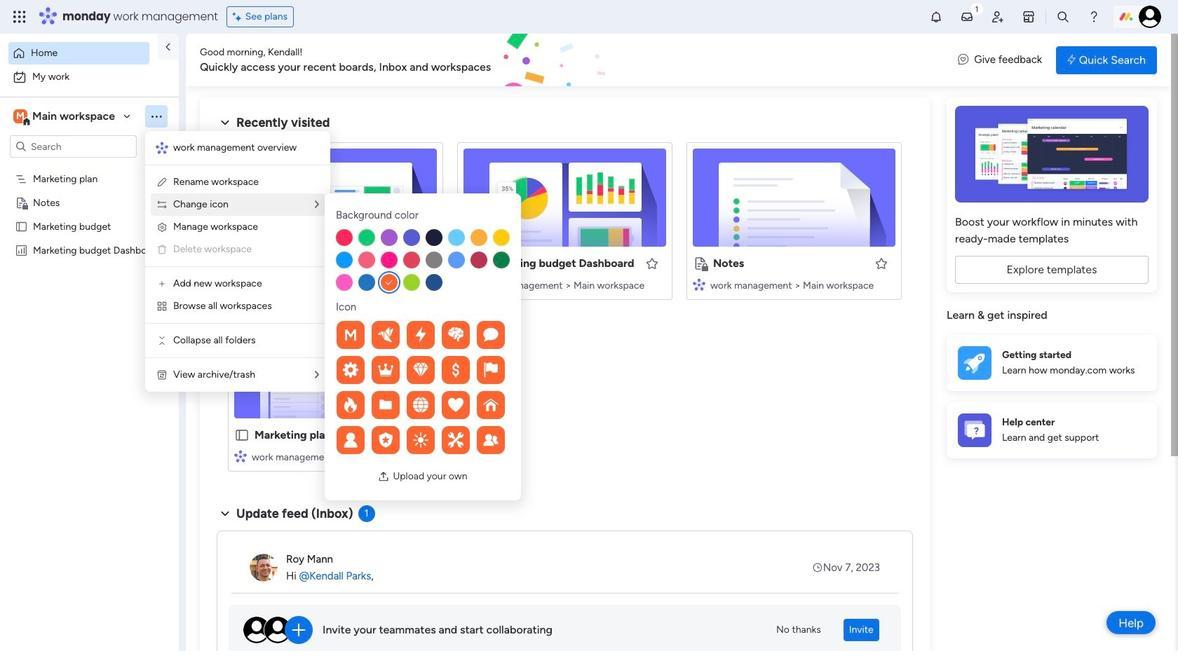 Task type: describe. For each thing, give the bounding box(es) containing it.
workspace options image
[[149, 109, 164, 123]]

private board image
[[693, 256, 709, 272]]

browse all workspaces image
[[156, 301, 168, 312]]

2 vertical spatial option
[[0, 166, 179, 169]]

component image
[[234, 278, 247, 291]]

invite members image
[[992, 10, 1006, 24]]

1 element
[[358, 506, 375, 523]]

workspace selection element
[[13, 108, 117, 126]]

public dashboard image
[[464, 256, 479, 272]]

0 vertical spatial option
[[8, 42, 149, 65]]

workspace image
[[13, 109, 27, 124]]

view archive/trash image
[[156, 370, 168, 381]]

v2 bolt switch image
[[1068, 52, 1076, 68]]

add to favorites image for public board image
[[416, 256, 430, 271]]

1 vertical spatial option
[[8, 66, 171, 88]]

collapse all folders image
[[156, 335, 168, 347]]

getting started element
[[947, 335, 1158, 391]]

list arrow image
[[315, 371, 319, 380]]

kendall parks image
[[1140, 6, 1162, 28]]

monday marketplace image
[[1022, 10, 1037, 24]]

delete workspace image
[[156, 244, 168, 255]]

quick search results list box
[[217, 131, 914, 489]]

manage workspace image
[[156, 222, 168, 233]]



Task type: locate. For each thing, give the bounding box(es) containing it.
menu
[[145, 131, 331, 392]]

search everything image
[[1057, 10, 1071, 24]]

add new workspace image
[[156, 279, 168, 290]]

0 horizontal spatial public board image
[[15, 220, 28, 233]]

1 vertical spatial add to favorites image
[[416, 428, 430, 442]]

Search in workspace field
[[29, 139, 117, 155]]

option
[[8, 42, 149, 65], [8, 66, 171, 88], [0, 166, 179, 169]]

help center element
[[947, 402, 1158, 459]]

0 horizontal spatial add to favorites image
[[416, 256, 430, 271]]

v2 user feedback image
[[959, 52, 969, 68]]

0 vertical spatial add to favorites image
[[875, 256, 889, 271]]

2 add to favorites image from the left
[[646, 256, 660, 271]]

rename workspace image
[[156, 177, 168, 188]]

component image
[[693, 278, 706, 291]]

1 horizontal spatial add to favorites image
[[646, 256, 660, 271]]

public dashboard image
[[15, 244, 28, 257]]

templates image image
[[960, 106, 1145, 203]]

0 vertical spatial public board image
[[15, 220, 28, 233]]

1 add to favorites image from the left
[[416, 256, 430, 271]]

public board image
[[15, 220, 28, 233], [234, 428, 250, 444]]

1 vertical spatial public board image
[[234, 428, 250, 444]]

1 image
[[971, 1, 984, 16]]

photo icon image
[[379, 472, 390, 483]]

list arrow image
[[315, 200, 319, 210]]

private board image
[[15, 196, 28, 209]]

add to favorites image left public dashboard image
[[416, 256, 430, 271]]

add to favorites image for the bottom public board icon
[[416, 428, 430, 442]]

help image
[[1088, 10, 1102, 24]]

select product image
[[13, 10, 27, 24]]

add to favorites image left private board icon
[[646, 256, 660, 271]]

close recently visited image
[[217, 114, 234, 131]]

add to favorites image
[[416, 256, 430, 271], [646, 256, 660, 271]]

menu item
[[156, 241, 319, 258]]

0 horizontal spatial add to favorites image
[[416, 428, 430, 442]]

notifications image
[[930, 10, 944, 24]]

add to favorites image for private board icon
[[875, 256, 889, 271]]

1 horizontal spatial add to favorites image
[[875, 256, 889, 271]]

see plans image
[[233, 9, 245, 25]]

change icon image
[[156, 199, 168, 211]]

1 horizontal spatial public board image
[[234, 428, 250, 444]]

list box
[[0, 164, 179, 452]]

add to favorites image for public dashboard image
[[646, 256, 660, 271]]

add to favorites image
[[875, 256, 889, 271], [416, 428, 430, 442]]

close update feed (inbox) image
[[217, 506, 234, 523]]

roy mann image
[[250, 554, 278, 582]]

public board image
[[234, 256, 250, 272]]

update feed image
[[961, 10, 975, 24]]



Task type: vqa. For each thing, say whether or not it's contained in the screenshot.
HELP icon
yes



